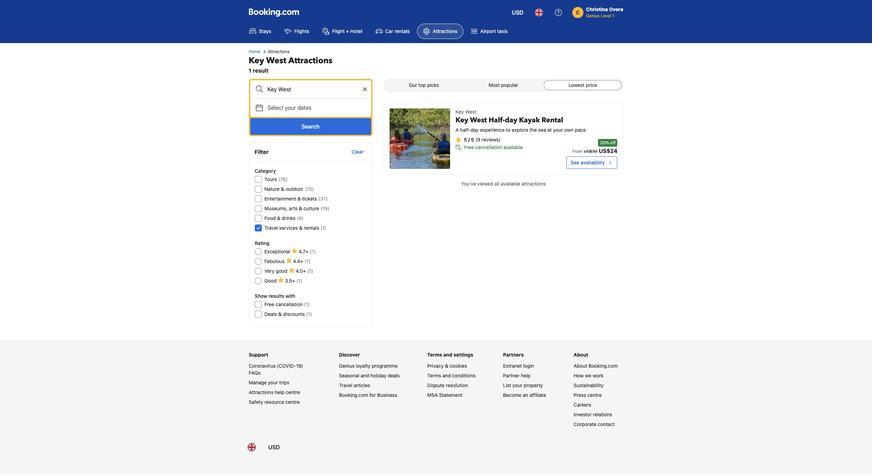 Task type: vqa. For each thing, say whether or not it's contained in the screenshot.


Task type: describe. For each thing, give the bounding box(es) containing it.
extranet
[[503, 364, 522, 369]]

list
[[503, 383, 511, 389]]

lowest price
[[569, 82, 597, 88]]

2 vertical spatial key
[[456, 116, 469, 125]]

your for list your property
[[513, 383, 523, 389]]

(76)
[[278, 177, 288, 182]]

category
[[255, 168, 276, 174]]

become
[[503, 393, 522, 399]]

car
[[385, 28, 393, 34]]

key for attractions
[[249, 55, 264, 67]]

dispute resolution link
[[427, 383, 468, 389]]

trips
[[279, 380, 289, 386]]

good
[[276, 268, 287, 274]]

flights link
[[279, 24, 315, 39]]

(1) right the 4.4+
[[305, 259, 311, 265]]

partner help link
[[503, 373, 531, 379]]

manage your trips link
[[249, 380, 289, 386]]

genius loyalty programme link
[[339, 364, 398, 369]]

1 horizontal spatial day
[[505, 116, 517, 125]]

seasonal
[[339, 373, 359, 379]]

home link
[[249, 49, 260, 55]]

a
[[456, 127, 459, 133]]

filter
[[255, 149, 269, 155]]

show results with
[[255, 294, 295, 299]]

very good
[[264, 268, 287, 274]]

attractions help centre link
[[249, 390, 300, 396]]

entertainment
[[264, 196, 296, 202]]

flight + hotel link
[[317, 24, 368, 39]]

free for free cancellation available
[[464, 145, 474, 150]]

& for food
[[277, 216, 281, 221]]

car rentals
[[385, 28, 410, 34]]

travel services & rentals (1)
[[264, 225, 326, 231]]

select
[[268, 105, 283, 111]]

you've
[[461, 181, 476, 187]]

partner
[[503, 373, 520, 379]]

become an affiliate link
[[503, 393, 546, 399]]

an
[[523, 393, 528, 399]]

corporate
[[574, 422, 597, 428]]

tours
[[264, 177, 277, 182]]

and for holiday
[[361, 373, 369, 379]]

usd for top usd dropdown button
[[512, 9, 524, 16]]

nature
[[264, 186, 280, 192]]

deals
[[264, 312, 277, 318]]

statement
[[439, 393, 462, 399]]

and for conditions
[[443, 373, 451, 379]]

home
[[249, 49, 260, 54]]

all
[[495, 181, 500, 187]]

coronavirus (covid-19) faqs link
[[249, 364, 303, 376]]

terms for terms and settings
[[427, 352, 442, 358]]

(1) right the discounts on the bottom left
[[306, 312, 312, 318]]

attractions inside key west attractions 1 result
[[288, 55, 333, 67]]

flight + hotel
[[332, 28, 362, 34]]

the
[[530, 127, 537, 133]]

5 / 5 (9 reviews)
[[464, 137, 501, 143]]

explore
[[512, 127, 528, 133]]

(37)
[[318, 196, 328, 202]]

contact
[[598, 422, 615, 428]]

culture
[[304, 206, 319, 212]]

login
[[523, 364, 534, 369]]

top
[[419, 82, 426, 88]]

list your property link
[[503, 383, 543, 389]]

careers
[[574, 403, 591, 408]]

& right arts
[[299, 206, 302, 212]]

terms and settings
[[427, 352, 473, 358]]

sea
[[538, 127, 546, 133]]

flights
[[294, 28, 309, 34]]

& for nature
[[281, 186, 284, 192]]

search
[[302, 124, 320, 130]]

holiday
[[370, 373, 386, 379]]

(1) right 3.5+
[[296, 278, 302, 284]]

0 vertical spatial usd button
[[508, 4, 528, 21]]

taxis
[[497, 28, 508, 34]]

popular
[[501, 82, 518, 88]]

result
[[253, 68, 269, 74]]

20% off from us$30 us$24
[[573, 140, 618, 154]]

support
[[249, 352, 268, 358]]

1 vertical spatial day
[[471, 127, 479, 133]]

airport
[[480, 28, 496, 34]]

see
[[571, 160, 579, 166]]

outdoor
[[286, 186, 303, 192]]

sustainability link
[[574, 383, 604, 389]]

partner help
[[503, 373, 531, 379]]

1 vertical spatial available
[[501, 181, 520, 187]]

search button
[[250, 118, 371, 135]]

how we work link
[[574, 373, 604, 379]]

help for partner
[[521, 373, 531, 379]]

availability
[[581, 160, 605, 166]]

to
[[506, 127, 511, 133]]

4.0+ (1)
[[296, 268, 313, 274]]

4.7+ (1)
[[299, 249, 316, 255]]

1 inside "christina overa genius level 1"
[[612, 13, 614, 18]]

(1) down (19)
[[321, 225, 326, 231]]

business
[[377, 393, 397, 399]]

corporate contact link
[[574, 422, 615, 428]]

viewed
[[477, 181, 493, 187]]

food
[[264, 216, 276, 221]]

affiliate
[[530, 393, 546, 399]]

(9)
[[297, 216, 304, 221]]

4.0+
[[296, 268, 306, 274]]

2 5 from the left
[[471, 137, 474, 143]]

your for manage your trips
[[268, 380, 278, 386]]

1 vertical spatial rentals
[[304, 225, 319, 231]]

& for deals
[[278, 312, 282, 318]]

dates
[[298, 105, 312, 111]]

1 inside key west attractions 1 result
[[249, 68, 252, 74]]

cancellation for available
[[475, 145, 502, 150]]

1 vertical spatial genius
[[339, 364, 355, 369]]

work
[[593, 373, 604, 379]]

cancellation for (1)
[[276, 302, 303, 308]]

exceptional
[[264, 249, 290, 255]]

settings
[[454, 352, 473, 358]]



Task type: locate. For each thing, give the bounding box(es) containing it.
0 vertical spatial help
[[521, 373, 531, 379]]

entertainment & tickets (37)
[[264, 196, 328, 202]]

booking.com
[[589, 364, 618, 369], [339, 393, 368, 399]]

press centre link
[[574, 393, 602, 399]]

about for about booking.com
[[574, 364, 587, 369]]

loyalty
[[356, 364, 370, 369]]

food & drinks (9)
[[264, 216, 304, 221]]

1 vertical spatial about
[[574, 364, 587, 369]]

cancellation down 'reviews)'
[[475, 145, 502, 150]]

(1) right 4.0+
[[307, 268, 313, 274]]

Where are you going? search field
[[250, 80, 371, 99]]

about for about
[[574, 352, 588, 358]]

0 horizontal spatial usd button
[[264, 440, 284, 457]]

stays
[[259, 28, 271, 34]]

& down (9)
[[299, 225, 303, 231]]

safety resource centre
[[249, 400, 300, 406]]

key west key west half-day kayak rental a half-day experience to explore the sea at your own pace
[[456, 109, 586, 133]]

(1) up the discounts on the bottom left
[[304, 302, 310, 308]]

deals
[[388, 373, 400, 379]]

privacy & cookies link
[[427, 364, 467, 369]]

1 vertical spatial free
[[264, 302, 274, 308]]

show
[[255, 294, 267, 299]]

& right deals
[[278, 312, 282, 318]]

centre right resource
[[286, 400, 300, 406]]

terms down privacy
[[427, 373, 441, 379]]

msa statement
[[427, 393, 462, 399]]

0 vertical spatial rentals
[[395, 28, 410, 34]]

0 horizontal spatial travel
[[264, 225, 278, 231]]

available down the "to"
[[504, 145, 523, 150]]

attractions link
[[417, 24, 463, 39]]

0 horizontal spatial free
[[264, 302, 274, 308]]

free cancellation available
[[464, 145, 523, 150]]

3.5+
[[285, 278, 295, 284]]

5
[[464, 137, 467, 143], [471, 137, 474, 143]]

west for attractions
[[266, 55, 286, 67]]

safety resource centre link
[[249, 400, 300, 406]]

west
[[266, 55, 286, 67], [465, 109, 477, 115], [470, 116, 487, 125]]

nature & outdoor (70)
[[264, 186, 314, 192]]

0 horizontal spatial 5
[[464, 137, 467, 143]]

2 terms from the top
[[427, 373, 441, 379]]

help for attractions
[[275, 390, 284, 396]]

0 horizontal spatial day
[[471, 127, 479, 133]]

1 horizontal spatial travel
[[339, 383, 353, 389]]

your
[[285, 105, 296, 111], [553, 127, 563, 133], [268, 380, 278, 386], [513, 383, 523, 389]]

travel for travel articles
[[339, 383, 353, 389]]

clear button
[[349, 146, 367, 158]]

travel
[[264, 225, 278, 231], [339, 383, 353, 389]]

investor relations link
[[574, 412, 612, 418]]

and down privacy & cookies link
[[443, 373, 451, 379]]

day up (9
[[471, 127, 479, 133]]

christina
[[586, 6, 608, 12]]

1 horizontal spatial 1
[[612, 13, 614, 18]]

your left dates
[[285, 105, 296, 111]]

1 vertical spatial cancellation
[[276, 302, 303, 308]]

/
[[468, 137, 470, 143]]

and down loyalty
[[361, 373, 369, 379]]

very
[[264, 268, 275, 274]]

1 horizontal spatial 5
[[471, 137, 474, 143]]

0 vertical spatial booking.com
[[589, 364, 618, 369]]

1 vertical spatial key
[[456, 109, 464, 115]]

0 vertical spatial usd
[[512, 9, 524, 16]]

0 horizontal spatial rentals
[[304, 225, 319, 231]]

0 vertical spatial travel
[[264, 225, 278, 231]]

key inside key west attractions 1 result
[[249, 55, 264, 67]]

4.4+
[[293, 259, 303, 265]]

0 vertical spatial free
[[464, 145, 474, 150]]

help up the list your property
[[521, 373, 531, 379]]

us$24
[[599, 148, 618, 154]]

your for select your dates
[[285, 105, 296, 111]]

flight
[[332, 28, 345, 34]]

centre down sustainability
[[588, 393, 602, 399]]

about up how
[[574, 364, 587, 369]]

your right at
[[553, 127, 563, 133]]

cancellation down with
[[276, 302, 303, 308]]

2 vertical spatial west
[[470, 116, 487, 125]]

day
[[505, 116, 517, 125], [471, 127, 479, 133]]

0 horizontal spatial usd
[[268, 445, 280, 451]]

rating
[[255, 241, 270, 247]]

0 vertical spatial key
[[249, 55, 264, 67]]

list your property
[[503, 383, 543, 389]]

0 vertical spatial terms
[[427, 352, 442, 358]]

1 terms from the top
[[427, 352, 442, 358]]

tours (76)
[[264, 177, 288, 182]]

at
[[548, 127, 552, 133]]

your inside key west key west half-day kayak rental a half-day experience to explore the sea at your own pace
[[553, 127, 563, 133]]

west for key
[[465, 109, 477, 115]]

and
[[443, 352, 452, 358], [361, 373, 369, 379], [443, 373, 451, 379]]

1 down overa
[[612, 13, 614, 18]]

key up a
[[456, 109, 464, 115]]

key for key
[[456, 109, 464, 115]]

& up terms and conditions
[[445, 364, 449, 369]]

christina overa genius level 1
[[586, 6, 623, 18]]

dispute
[[427, 383, 445, 389]]

0 vertical spatial 1
[[612, 13, 614, 18]]

usd for usd dropdown button to the bottom
[[268, 445, 280, 451]]

programme
[[372, 364, 398, 369]]

0 horizontal spatial booking.com
[[339, 393, 368, 399]]

good
[[264, 278, 277, 284]]

about booking.com link
[[574, 364, 618, 369]]

how
[[574, 373, 584, 379]]

genius down christina
[[586, 13, 600, 18]]

0 horizontal spatial 1
[[249, 68, 252, 74]]

your down partner help link in the right of the page
[[513, 383, 523, 389]]

terms up privacy
[[427, 352, 442, 358]]

key down home
[[249, 55, 264, 67]]

0 vertical spatial available
[[504, 145, 523, 150]]

most popular
[[489, 82, 518, 88]]

1 about from the top
[[574, 352, 588, 358]]

extranet login link
[[503, 364, 534, 369]]

and up privacy & cookies
[[443, 352, 452, 358]]

0 horizontal spatial genius
[[339, 364, 355, 369]]

available right all
[[501, 181, 520, 187]]

centre down the trips
[[286, 390, 300, 396]]

1 vertical spatial usd
[[268, 445, 280, 451]]

own
[[564, 127, 574, 133]]

1 horizontal spatial free
[[464, 145, 474, 150]]

your up attractions help centre link
[[268, 380, 278, 386]]

& up museums, arts & culture (19)
[[297, 196, 301, 202]]

1 5 from the left
[[464, 137, 467, 143]]

& down (76) on the top left of page
[[281, 186, 284, 192]]

1 vertical spatial booking.com
[[339, 393, 368, 399]]

1 horizontal spatial rentals
[[395, 28, 410, 34]]

with
[[286, 294, 295, 299]]

travel articles link
[[339, 383, 370, 389]]

centre for safety resource centre
[[286, 400, 300, 406]]

&
[[281, 186, 284, 192], [297, 196, 301, 202], [299, 206, 302, 212], [277, 216, 281, 221], [299, 225, 303, 231], [278, 312, 282, 318], [445, 364, 449, 369]]

free
[[464, 145, 474, 150], [264, 302, 274, 308]]

genius inside "christina overa genius level 1"
[[586, 13, 600, 18]]

5 right the /
[[471, 137, 474, 143]]

us$30
[[584, 149, 598, 154]]

(1) right 4.7+
[[310, 249, 316, 255]]

partners
[[503, 352, 524, 358]]

1 vertical spatial terms
[[427, 373, 441, 379]]

0 horizontal spatial help
[[275, 390, 284, 396]]

1 horizontal spatial booking.com
[[589, 364, 618, 369]]

discover
[[339, 352, 360, 358]]

0 vertical spatial west
[[266, 55, 286, 67]]

1 vertical spatial 1
[[249, 68, 252, 74]]

0 horizontal spatial cancellation
[[276, 302, 303, 308]]

about up about booking.com link
[[574, 352, 588, 358]]

key
[[249, 55, 264, 67], [456, 109, 464, 115], [456, 116, 469, 125]]

0 vertical spatial cancellation
[[475, 145, 502, 150]]

rentals right "car"
[[395, 28, 410, 34]]

free down the /
[[464, 145, 474, 150]]

1 horizontal spatial help
[[521, 373, 531, 379]]

attractions
[[433, 28, 457, 34], [268, 49, 290, 54], [288, 55, 333, 67], [249, 390, 273, 396]]

discounts
[[283, 312, 305, 318]]

articles
[[354, 383, 370, 389]]

for
[[370, 393, 376, 399]]

1 horizontal spatial usd button
[[508, 4, 528, 21]]

most
[[489, 82, 500, 88]]

1 horizontal spatial cancellation
[[475, 145, 502, 150]]

msa
[[427, 393, 438, 399]]

5 left the /
[[464, 137, 467, 143]]

day up the "to"
[[505, 116, 517, 125]]

booking.com down travel articles
[[339, 393, 368, 399]]

0 vertical spatial about
[[574, 352, 588, 358]]

key up half- on the top right of the page
[[456, 116, 469, 125]]

coronavirus (covid-19) faqs
[[249, 364, 303, 376]]

seasonal and holiday deals
[[339, 373, 400, 379]]

1 horizontal spatial genius
[[586, 13, 600, 18]]

centre for attractions help centre
[[286, 390, 300, 396]]

travel down the food
[[264, 225, 278, 231]]

airport taxis
[[480, 28, 508, 34]]

1 horizontal spatial usd
[[512, 9, 524, 16]]

free for free cancellation (1)
[[264, 302, 274, 308]]

1 vertical spatial travel
[[339, 383, 353, 389]]

free cancellation (1)
[[264, 302, 310, 308]]

travel down seasonal
[[339, 383, 353, 389]]

& for privacy
[[445, 364, 449, 369]]

help down the trips
[[275, 390, 284, 396]]

2 about from the top
[[574, 364, 587, 369]]

you've viewed all available attractions
[[461, 181, 546, 187]]

terms
[[427, 352, 442, 358], [427, 373, 441, 379]]

genius up seasonal
[[339, 364, 355, 369]]

our top picks
[[409, 82, 439, 88]]

car rentals link
[[370, 24, 416, 39]]

investor relations
[[574, 412, 612, 418]]

deals & discounts (1)
[[264, 312, 312, 318]]

free up deals
[[264, 302, 274, 308]]

half-
[[489, 116, 505, 125]]

20%
[[600, 140, 609, 146]]

1 vertical spatial west
[[465, 109, 477, 115]]

terms and conditions link
[[427, 373, 476, 379]]

key west half-day kayak rental image
[[390, 109, 450, 169]]

your account menu christina overa genius level 1 element
[[572, 3, 626, 19]]

terms for terms and conditions
[[427, 373, 441, 379]]

msa statement link
[[427, 393, 462, 399]]

become an affiliate
[[503, 393, 546, 399]]

west inside key west attractions 1 result
[[266, 55, 286, 67]]

1 vertical spatial help
[[275, 390, 284, 396]]

booking.com image
[[249, 8, 299, 17]]

airport taxis link
[[465, 24, 514, 39]]

19)
[[296, 364, 303, 369]]

services
[[279, 225, 298, 231]]

booking.com up work
[[589, 364, 618, 369]]

fabulous
[[264, 259, 285, 265]]

& right the food
[[277, 216, 281, 221]]

conditions
[[452, 373, 476, 379]]

+
[[346, 28, 349, 34]]

travel for travel services & rentals (1)
[[264, 225, 278, 231]]

lowest
[[569, 82, 585, 88]]

stays link
[[243, 24, 277, 39]]

rentals down culture at the left of the page
[[304, 225, 319, 231]]

(70)
[[305, 186, 314, 192]]

1 left the result at the left
[[249, 68, 252, 74]]

0 vertical spatial genius
[[586, 13, 600, 18]]

0 vertical spatial day
[[505, 116, 517, 125]]

and for settings
[[443, 352, 452, 358]]

& for entertainment
[[297, 196, 301, 202]]

1 vertical spatial usd button
[[264, 440, 284, 457]]



